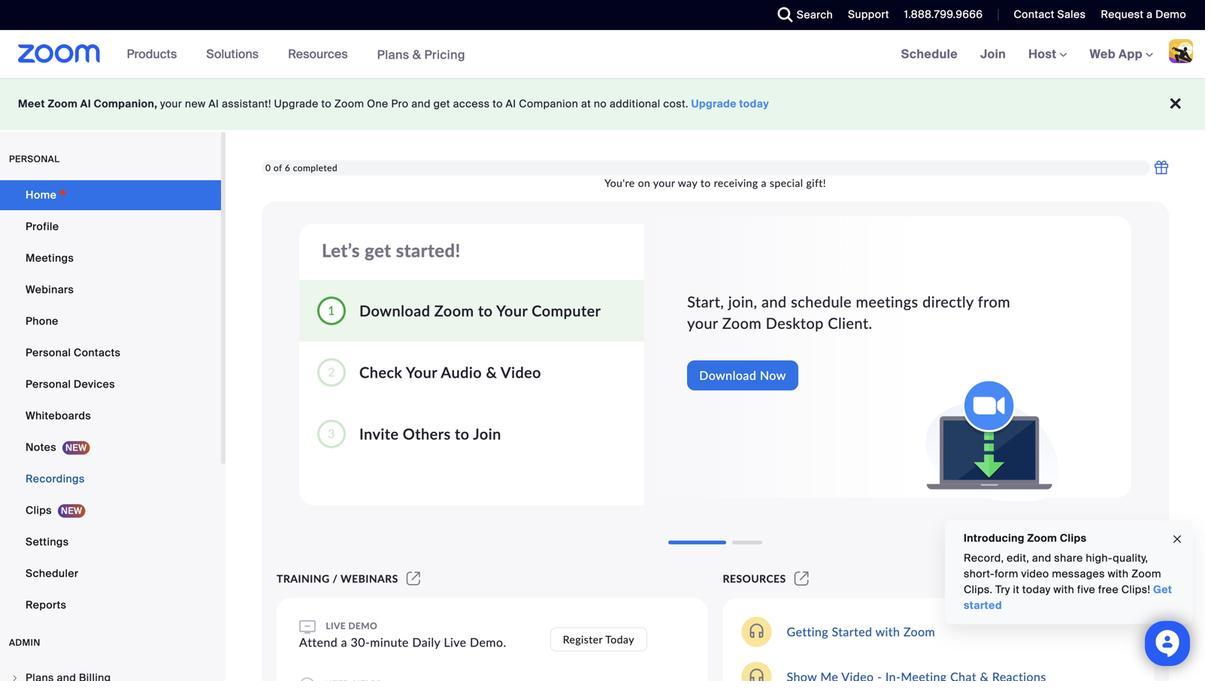 Task type: locate. For each thing, give the bounding box(es) containing it.
zoom
[[48, 97, 78, 111], [334, 97, 364, 111], [434, 302, 474, 320], [722, 315, 762, 333], [1027, 532, 1057, 546], [1131, 568, 1161, 581], [903, 625, 935, 640]]

1 vertical spatial personal
[[26, 378, 71, 392]]

1 horizontal spatial upgrade
[[691, 97, 737, 111]]

and for start, join, and schedule meetings directly from your zoom desktop client.
[[761, 293, 787, 311]]

0 vertical spatial today
[[739, 97, 769, 111]]

introducing zoom clips
[[964, 532, 1087, 546]]

window new image
[[404, 573, 423, 586], [792, 573, 811, 586]]

zoom inside "start, join, and schedule meetings directly from your zoom desktop client."
[[722, 315, 762, 333]]

search button
[[767, 0, 837, 30]]

live
[[444, 636, 466, 650]]

& right plans
[[412, 47, 421, 63]]

request
[[1101, 8, 1144, 21]]

upgrade today link
[[691, 97, 769, 111]]

1 vertical spatial &
[[486, 364, 497, 382]]

meet zoom ai companion, your new ai assistant! upgrade to zoom one pro and get access to ai companion at no additional cost. upgrade today
[[18, 97, 769, 111]]

0 horizontal spatial upgrade
[[274, 97, 318, 111]]

1 horizontal spatial get
[[433, 97, 450, 111]]

plans & pricing
[[377, 47, 465, 63]]

it
[[1013, 583, 1019, 597]]

your inside meet zoom ai companion, footer
[[160, 97, 182, 111]]

minute
[[370, 636, 409, 650]]

meet zoom ai companion, footer
[[0, 78, 1205, 130]]

&
[[412, 47, 421, 63], [486, 364, 497, 382]]

start, join, and schedule meetings directly from your zoom desktop client.
[[687, 293, 1010, 333]]

menu item
[[0, 665, 221, 682]]

0 vertical spatial &
[[412, 47, 421, 63]]

on
[[638, 176, 650, 189]]

host
[[1028, 46, 1060, 62]]

personal down phone
[[26, 346, 71, 360]]

1 horizontal spatial with
[[1053, 583, 1074, 597]]

and inside record, edit, and share high-quality, short-form video messages with zoom clips. try it today with five free clips!
[[1032, 552, 1051, 566]]

upgrade right cost.
[[691, 97, 737, 111]]

web
[[1090, 46, 1116, 62]]

share
[[1054, 552, 1083, 566]]

join left host
[[980, 46, 1006, 62]]

training / webinars
[[277, 573, 398, 586]]

window new image right resources
[[792, 573, 811, 586]]

resources button
[[288, 30, 355, 78]]

1 horizontal spatial download
[[699, 368, 756, 383]]

personal inside personal devices 'link'
[[26, 378, 71, 392]]

your left new
[[160, 97, 182, 111]]

1 horizontal spatial today
[[1022, 583, 1051, 597]]

personal up whiteboards
[[26, 378, 71, 392]]

0 vertical spatial join
[[980, 46, 1006, 62]]

download down let's get started!
[[359, 302, 430, 320]]

2 window new image from the left
[[792, 573, 811, 586]]

1 horizontal spatial &
[[486, 364, 497, 382]]

1 vertical spatial a
[[761, 176, 767, 189]]

schedule
[[791, 293, 852, 311]]

personal devices
[[26, 378, 115, 392]]

window new image for training / webinars
[[404, 573, 423, 586]]

pro
[[391, 97, 409, 111]]

clips up settings
[[26, 504, 52, 518]]

with down messages
[[1053, 583, 1074, 597]]

zoom down join,
[[722, 315, 762, 333]]

with
[[1108, 568, 1129, 581], [1053, 583, 1074, 597], [875, 625, 900, 640]]

recordings link
[[0, 465, 221, 495]]

0 horizontal spatial clips
[[26, 504, 52, 518]]

zoom up edit,
[[1027, 532, 1057, 546]]

get right let's on the left top
[[365, 240, 391, 261]]

search
[[797, 8, 833, 22]]

a left 30-
[[341, 636, 347, 650]]

upgrade down product information navigation
[[274, 97, 318, 111]]

at
[[581, 97, 591, 111]]

1 vertical spatial clips
[[1060, 532, 1087, 546]]

start,
[[687, 293, 724, 311]]

client.
[[828, 315, 872, 333]]

meetings navigation
[[890, 30, 1205, 79]]

and
[[411, 97, 431, 111], [761, 293, 787, 311], [1032, 552, 1051, 566]]

and up video
[[1032, 552, 1051, 566]]

short-
[[964, 568, 995, 581]]

desktop
[[766, 315, 824, 333]]

1 vertical spatial download
[[699, 368, 756, 383]]

gift!
[[806, 176, 826, 189]]

products
[[127, 46, 177, 62]]

schedule link
[[890, 30, 969, 78]]

1 vertical spatial your
[[406, 364, 437, 382]]

0 vertical spatial personal
[[26, 346, 71, 360]]

invite
[[359, 425, 399, 444]]

0 vertical spatial and
[[411, 97, 431, 111]]

with right the started
[[875, 625, 900, 640]]

0 horizontal spatial today
[[739, 97, 769, 111]]

1 horizontal spatial your
[[653, 176, 675, 189]]

app
[[1119, 46, 1143, 62]]

ai right new
[[208, 97, 219, 111]]

0 horizontal spatial window new image
[[404, 573, 423, 586]]

meetings link
[[0, 244, 221, 274]]

0 vertical spatial download
[[359, 302, 430, 320]]

personal contacts link
[[0, 338, 221, 368]]

your right on
[[653, 176, 675, 189]]

daily
[[412, 636, 440, 650]]

2 personal from the top
[[26, 378, 71, 392]]

2 vertical spatial a
[[341, 636, 347, 650]]

0 vertical spatial clips
[[26, 504, 52, 518]]

1 horizontal spatial join
[[980, 46, 1006, 62]]

join link
[[969, 30, 1017, 78]]

join
[[980, 46, 1006, 62], [473, 425, 501, 444]]

attend a 30-minute daily live demo.
[[299, 636, 506, 650]]

you're
[[604, 176, 635, 189]]

zoom right meet in the left top of the page
[[48, 97, 78, 111]]

0 horizontal spatial your
[[406, 364, 437, 382]]

1 horizontal spatial window new image
[[792, 573, 811, 586]]

clips up share
[[1060, 532, 1087, 546]]

zoom inside record, edit, and share high-quality, short-form video messages with zoom clips. try it today with five free clips!
[[1131, 568, 1161, 581]]

to right others at left
[[455, 425, 469, 444]]

0 vertical spatial your
[[496, 302, 528, 320]]

0 horizontal spatial your
[[160, 97, 182, 111]]

1 vertical spatial today
[[1022, 583, 1051, 597]]

a left the demo
[[1146, 8, 1153, 21]]

0 horizontal spatial &
[[412, 47, 421, 63]]

to
[[321, 97, 332, 111], [493, 97, 503, 111], [700, 176, 711, 189], [478, 302, 493, 320], [455, 425, 469, 444]]

web app
[[1090, 46, 1143, 62]]

join,
[[728, 293, 757, 311]]

1 vertical spatial and
[[761, 293, 787, 311]]

& left video
[[486, 364, 497, 382]]

notes
[[26, 441, 56, 455]]

0 vertical spatial get
[[433, 97, 450, 111]]

banner
[[0, 30, 1205, 79]]

0 vertical spatial with
[[1108, 568, 1129, 581]]

request a demo link
[[1089, 0, 1205, 30], [1101, 8, 1186, 21]]

zoom up clips!
[[1131, 568, 1161, 581]]

0 horizontal spatial get
[[365, 240, 391, 261]]

meetings
[[856, 293, 918, 311]]

personal for personal devices
[[26, 378, 71, 392]]

and up "desktop"
[[761, 293, 787, 311]]

6
[[285, 162, 290, 173]]

settings link
[[0, 528, 221, 558]]

0 horizontal spatial and
[[411, 97, 431, 111]]

admin
[[9, 637, 40, 649]]

personal inside personal contacts link
[[26, 346, 71, 360]]

get inside meet zoom ai companion, footer
[[433, 97, 450, 111]]

2 vertical spatial your
[[687, 315, 718, 333]]

1 vertical spatial get
[[365, 240, 391, 261]]

companion,
[[94, 97, 157, 111]]

ai left companion
[[506, 97, 516, 111]]

0 vertical spatial a
[[1146, 8, 1153, 21]]

video
[[1021, 568, 1049, 581]]

solutions button
[[206, 30, 265, 78]]

contact sales
[[1014, 8, 1086, 21]]

download left 'now'
[[699, 368, 756, 383]]

1 horizontal spatial and
[[761, 293, 787, 311]]

to right access
[[493, 97, 503, 111]]

0 horizontal spatial download
[[359, 302, 430, 320]]

0 horizontal spatial ai
[[80, 97, 91, 111]]

and right pro
[[411, 97, 431, 111]]

ai left 'companion,'
[[80, 97, 91, 111]]

get left access
[[433, 97, 450, 111]]

clips!
[[1121, 583, 1150, 597]]

your
[[160, 97, 182, 111], [653, 176, 675, 189], [687, 315, 718, 333]]

let's get started!
[[322, 240, 461, 261]]

2 horizontal spatial your
[[687, 315, 718, 333]]

today
[[739, 97, 769, 111], [1022, 583, 1051, 597]]

download inside button
[[699, 368, 756, 383]]

zoom left one
[[334, 97, 364, 111]]

cost.
[[663, 97, 688, 111]]

plans
[[377, 47, 409, 63]]

from
[[978, 293, 1010, 311]]

with up free
[[1108, 568, 1129, 581]]

reports link
[[0, 591, 221, 621]]

contact sales link
[[1002, 0, 1089, 30], [1014, 8, 1086, 21]]

0 horizontal spatial join
[[473, 425, 501, 444]]

1 personal from the top
[[26, 346, 71, 360]]

0 vertical spatial your
[[160, 97, 182, 111]]

started
[[964, 599, 1002, 613]]

resources
[[723, 573, 786, 586]]

window new image right the webinars
[[404, 573, 423, 586]]

1 horizontal spatial a
[[761, 176, 767, 189]]

2
[[328, 365, 335, 380]]

1 horizontal spatial ai
[[208, 97, 219, 111]]

request a demo
[[1101, 8, 1186, 21]]

join right others at left
[[473, 425, 501, 444]]

your left audio
[[406, 364, 437, 382]]

record, edit, and share high-quality, short-form video messages with zoom clips. try it today with five free clips!
[[964, 552, 1161, 597]]

support link
[[837, 0, 893, 30], [848, 8, 889, 21]]

1 window new image from the left
[[404, 573, 423, 586]]

right image
[[11, 674, 20, 682]]

2 vertical spatial and
[[1032, 552, 1051, 566]]

0 horizontal spatial a
[[341, 636, 347, 650]]

2 vertical spatial with
[[875, 625, 900, 640]]

2 horizontal spatial and
[[1032, 552, 1051, 566]]

personal
[[26, 346, 71, 360], [26, 378, 71, 392]]

demo
[[348, 621, 377, 632]]

and for record, edit, and share high-quality, short-form video messages with zoom clips. try it today with five free clips!
[[1032, 552, 1051, 566]]

a left special
[[761, 176, 767, 189]]

download
[[359, 302, 430, 320], [699, 368, 756, 383]]

special
[[770, 176, 803, 189]]

assistant!
[[222, 97, 271, 111]]

webinars
[[26, 283, 74, 297]]

your down start,
[[687, 315, 718, 333]]

2 horizontal spatial ai
[[506, 97, 516, 111]]

2 horizontal spatial a
[[1146, 8, 1153, 21]]

and inside "start, join, and schedule meetings directly from your zoom desktop client."
[[761, 293, 787, 311]]

your left computer
[[496, 302, 528, 320]]

1 vertical spatial join
[[473, 425, 501, 444]]

one
[[367, 97, 388, 111]]



Task type: describe. For each thing, give the bounding box(es) containing it.
audio
[[441, 364, 482, 382]]

zoom right the started
[[903, 625, 935, 640]]

new
[[185, 97, 206, 111]]

personal for personal contacts
[[26, 346, 71, 360]]

2 upgrade from the left
[[691, 97, 737, 111]]

phone link
[[0, 307, 221, 337]]

introducing
[[964, 532, 1025, 546]]

scheduler
[[26, 567, 78, 581]]

download for download zoom to your computer
[[359, 302, 430, 320]]

webinars
[[341, 573, 398, 586]]

zoom up check your audio & video
[[434, 302, 474, 320]]

attend
[[299, 636, 338, 650]]

started
[[832, 625, 872, 640]]

personal
[[9, 153, 60, 165]]

1 vertical spatial your
[[653, 176, 675, 189]]

started!
[[396, 240, 461, 261]]

directly
[[922, 293, 974, 311]]

notes link
[[0, 433, 221, 463]]

join inside meetings navigation
[[980, 46, 1006, 62]]

invite others to join
[[359, 425, 501, 444]]

quality,
[[1113, 552, 1148, 566]]

your inside "start, join, and schedule meetings directly from your zoom desktop client."
[[687, 315, 718, 333]]

& inside product information navigation
[[412, 47, 421, 63]]

0 horizontal spatial with
[[875, 625, 900, 640]]

support
[[848, 8, 889, 21]]

/
[[333, 573, 338, 586]]

3
[[328, 427, 335, 441]]

register
[[563, 634, 603, 646]]

profile picture image
[[1169, 39, 1193, 63]]

close image
[[1171, 531, 1183, 549]]

check your audio & video
[[359, 364, 541, 382]]

get started
[[964, 583, 1172, 613]]

1 horizontal spatial your
[[496, 302, 528, 320]]

to up audio
[[478, 302, 493, 320]]

profile link
[[0, 212, 221, 242]]

web app button
[[1090, 46, 1153, 62]]

1.888.799.9666
[[904, 8, 983, 21]]

3 ai from the left
[[506, 97, 516, 111]]

30-
[[351, 636, 370, 650]]

product information navigation
[[115, 30, 477, 79]]

register today button
[[550, 628, 647, 652]]

2 horizontal spatial with
[[1108, 568, 1129, 581]]

completed
[[293, 162, 338, 173]]

live demo
[[323, 621, 377, 632]]

clips.
[[964, 583, 993, 597]]

edit,
[[1007, 552, 1029, 566]]

five
[[1077, 583, 1095, 597]]

of
[[274, 162, 282, 173]]

personal contacts
[[26, 346, 121, 360]]

no
[[594, 97, 607, 111]]

record,
[[964, 552, 1004, 566]]

personal menu menu
[[0, 180, 221, 622]]

settings
[[26, 536, 69, 550]]

resources
[[288, 46, 348, 62]]

solutions
[[206, 46, 259, 62]]

window new image for resources
[[792, 573, 811, 586]]

whiteboards link
[[0, 401, 221, 431]]

sales
[[1057, 8, 1086, 21]]

0
[[265, 162, 271, 173]]

products button
[[127, 30, 184, 78]]

getting started with zoom link
[[787, 625, 935, 640]]

pricing
[[424, 47, 465, 63]]

check
[[359, 364, 402, 382]]

getting
[[787, 625, 828, 640]]

0 of 6 completed
[[265, 162, 338, 173]]

1 upgrade from the left
[[274, 97, 318, 111]]

recordings
[[26, 472, 85, 486]]

messages
[[1052, 568, 1105, 581]]

1 horizontal spatial clips
[[1060, 532, 1087, 546]]

banner containing products
[[0, 30, 1205, 79]]

free
[[1098, 583, 1119, 597]]

meet
[[18, 97, 45, 111]]

to down resources dropdown button
[[321, 97, 332, 111]]

additional
[[610, 97, 660, 111]]

clips link
[[0, 496, 221, 526]]

host button
[[1028, 46, 1067, 62]]

schedule
[[901, 46, 958, 62]]

download now
[[699, 368, 786, 383]]

a for request a demo
[[1146, 8, 1153, 21]]

and inside meet zoom ai companion, footer
[[411, 97, 431, 111]]

2 ai from the left
[[208, 97, 219, 111]]

clips inside personal menu 'menu'
[[26, 504, 52, 518]]

download now button
[[687, 361, 798, 391]]

to right the way
[[700, 176, 711, 189]]

contact
[[1014, 8, 1054, 21]]

way
[[678, 176, 697, 189]]

meetings
[[26, 251, 74, 265]]

today inside record, edit, and share high-quality, short-form video messages with zoom clips. try it today with five free clips!
[[1022, 583, 1051, 597]]

download for download now
[[699, 368, 756, 383]]

profile
[[26, 220, 59, 234]]

demo.
[[470, 636, 506, 650]]

form
[[995, 568, 1018, 581]]

access
[[453, 97, 490, 111]]

getting started with zoom
[[787, 625, 935, 640]]

register today
[[563, 634, 634, 646]]

download zoom to your computer
[[359, 302, 601, 320]]

personal devices link
[[0, 370, 221, 400]]

webinars link
[[0, 275, 221, 305]]

today inside meet zoom ai companion, footer
[[739, 97, 769, 111]]

1 vertical spatial with
[[1053, 583, 1074, 597]]

home
[[26, 188, 57, 202]]

zoom logo image
[[18, 44, 100, 63]]

a for attend a 30-minute daily live demo.
[[341, 636, 347, 650]]

get started link
[[964, 583, 1172, 613]]

1 ai from the left
[[80, 97, 91, 111]]

get
[[1153, 583, 1172, 597]]

devices
[[74, 378, 115, 392]]

live
[[326, 621, 346, 632]]



Task type: vqa. For each thing, say whether or not it's contained in the screenshot.
the Personal Contacts
yes



